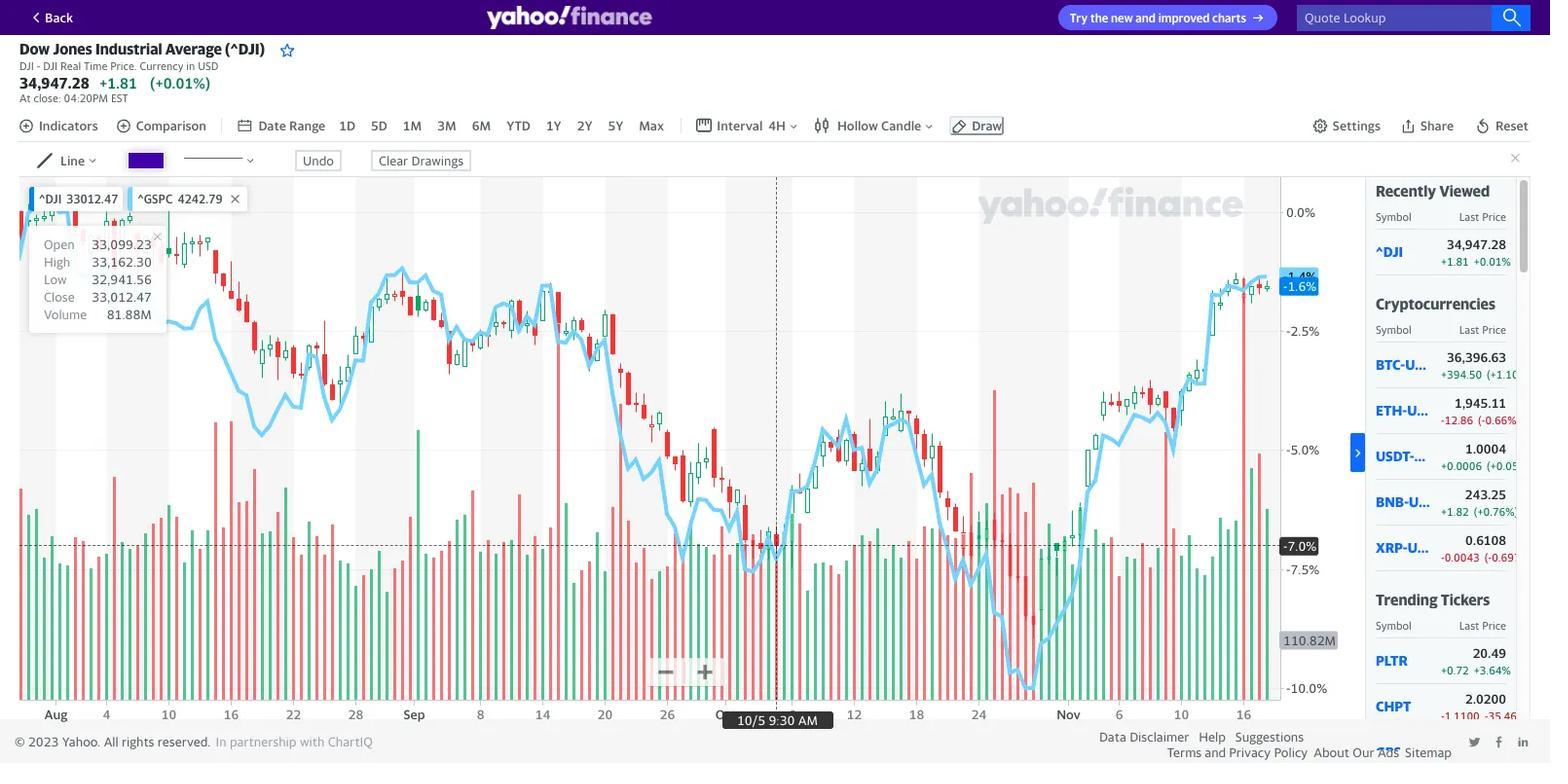 Task type: vqa. For each thing, say whether or not it's contained in the screenshot.


Task type: describe. For each thing, give the bounding box(es) containing it.
36,396.63 +394.50 (+1.10%)
[[1442, 349, 1532, 381]]

5d button
[[369, 116, 389, 135]]

indicators
[[39, 118, 98, 134]]

rights
[[122, 735, 154, 750]]

interval
[[717, 118, 763, 134]]

date
[[259, 118, 286, 134]]

search image
[[1503, 8, 1523, 27]]

^dji for ^dji 33012.47
[[39, 192, 62, 206]]

date range button
[[237, 118, 326, 134]]

last price for trending tickers
[[1460, 619, 1507, 632]]

chart toolbar toolbar
[[19, 108, 1531, 142]]

usd for eth-
[[1408, 403, 1435, 419]]

5y
[[608, 118, 624, 134]]

bnb-
[[1376, 494, 1410, 511]]

price for trending tickers
[[1483, 619, 1507, 632]]

eth-usd link
[[1376, 403, 1435, 419]]

17.85
[[1474, 737, 1507, 753]]

1.1100
[[1445, 710, 1480, 723]]

draw
[[972, 118, 1003, 134]]

1,945.11
[[1455, 395, 1507, 411]]

(+0.0562%)
[[1488, 459, 1545, 472]]

new
[[1111, 11, 1134, 25]]

4242.79
[[178, 192, 223, 206]]

recently viewed link
[[1376, 182, 1490, 199]]

help
[[1200, 730, 1226, 745]]

1y button
[[544, 116, 564, 135]]

(- for xrp-usd
[[1485, 551, 1493, 564]]

34,947.28 +1.81
[[19, 74, 137, 92]]

1.0004
[[1466, 441, 1507, 457]]

2y button
[[575, 116, 595, 135]]

last price for cryptocurrencies
[[1460, 323, 1507, 336]]

trending
[[1376, 591, 1438, 609]]

ytd button
[[505, 116, 533, 135]]

usdt-usd
[[1376, 448, 1442, 465]]

last for cryptocurrencies
[[1460, 323, 1480, 336]]

currency
[[140, 60, 184, 72]]

5d
[[371, 118, 388, 134]]

price.
[[110, 60, 137, 72]]

clear drawings button
[[371, 150, 472, 171]]

04:20pm
[[64, 92, 108, 104]]

gps link
[[1376, 744, 1432, 761]]

try the new and improved charts
[[1070, 11, 1247, 25]]

(+1.10%)
[[1488, 368, 1532, 381]]

0.6972%)
[[1493, 551, 1540, 564]]

dow jones industrial average (^dji)
[[19, 40, 265, 57]]

^dji 33012.47
[[39, 192, 118, 206]]

right column element
[[1366, 177, 1545, 764]]

10/5 9:30 am
[[737, 713, 818, 728]]

34,947.28 for 34,947.28 +1.81 +0.01%
[[1448, 236, 1507, 252]]

date range
[[259, 118, 326, 134]]

jones
[[53, 40, 92, 57]]

gps
[[1376, 744, 1402, 761]]

usd for usdt-
[[1415, 448, 1442, 465]]

est
[[111, 92, 128, 104]]

recently viewed
[[1376, 182, 1490, 199]]

bnb-usd link
[[1376, 494, 1436, 511]]

- down 2.0200 in the bottom of the page
[[1485, 710, 1489, 723]]

indicators button
[[19, 118, 98, 134]]

recently
[[1376, 182, 1437, 199]]

policy
[[1275, 745, 1308, 761]]

range
[[289, 118, 326, 134]]

high
[[44, 254, 70, 270]]

Quote Lookup text field
[[1298, 4, 1531, 31]]

5y button
[[606, 116, 626, 135]]

20.49
[[1474, 646, 1507, 661]]

show more image
[[1351, 446, 1366, 461]]

reset
[[1496, 118, 1529, 134]]

btc-usd
[[1376, 357, 1433, 373]]

3m
[[438, 118, 457, 134]]

suggestions
[[1236, 730, 1305, 745]]

3m button
[[436, 116, 458, 135]]

try
[[1070, 11, 1088, 25]]

6m
[[472, 118, 491, 134]]

usd for btc-
[[1406, 357, 1433, 373]]

btc-usd link
[[1376, 357, 1433, 373]]

follow on twitter image
[[1469, 737, 1482, 749]]

open
[[44, 236, 75, 252]]

at
[[19, 92, 31, 104]]

about
[[1314, 745, 1350, 761]]

undo
[[303, 153, 334, 168]]

bnb-usd
[[1376, 494, 1436, 511]]

1 dji from the left
[[19, 60, 34, 72]]

terms link
[[1168, 745, 1202, 761]]

- down dow
[[37, 60, 40, 72]]

help link
[[1200, 730, 1226, 745]]

+1.81 for 34,947.28 +1.81 +0.01%
[[1442, 255, 1470, 268]]

243.25 +1.82 (+0.76%)
[[1442, 487, 1519, 518]]

2y
[[577, 118, 593, 134]]

reset button
[[1474, 116, 1531, 135]]

1,945.11 -12.86 (-0.66%)
[[1442, 395, 1521, 426]]

(+0.01%)
[[150, 74, 210, 92]]

max button
[[637, 116, 666, 135]]

12.86
[[1445, 414, 1474, 426]]

+0.0006
[[1442, 459, 1483, 472]]

price for cryptocurrencies
[[1483, 323, 1507, 336]]

usd for xrp-
[[1408, 540, 1435, 556]]

0.0043
[[1445, 551, 1480, 564]]

2023
[[28, 735, 59, 750]]

1m button
[[401, 116, 424, 135]]



Task type: locate. For each thing, give the bounding box(es) containing it.
2 last price from the top
[[1460, 323, 1507, 336]]

1 last from the top
[[1460, 210, 1480, 223]]

1 horizontal spatial and
[[1205, 745, 1227, 761]]

(-
[[1479, 414, 1486, 426], [1485, 551, 1493, 564]]

symbol for trending tickers
[[1376, 619, 1412, 632]]

(+0.76%)
[[1475, 505, 1519, 518]]

and inside try the new and improved charts button
[[1136, 11, 1156, 25]]

sitemap link
[[1406, 745, 1452, 761]]

last for recently viewed
[[1460, 210, 1480, 223]]

terms
[[1168, 745, 1202, 761]]

real
[[60, 60, 81, 72]]

price up the 20.49
[[1483, 619, 1507, 632]]

last price up the 20.49
[[1460, 619, 1507, 632]]

2 vertical spatial symbol
[[1376, 619, 1412, 632]]

0 horizontal spatial 34,947.28
[[19, 74, 90, 92]]

0 vertical spatial (-
[[1479, 414, 1486, 426]]

and right new
[[1136, 11, 1156, 25]]

1d button
[[337, 116, 358, 135]]

(- inside 0.6108 -0.0043 (-0.6972%)
[[1485, 551, 1493, 564]]

0 horizontal spatial +1.81
[[99, 74, 137, 92]]

interval 4h
[[717, 118, 786, 134]]

1m
[[403, 118, 422, 134]]

symbol for cryptocurrencies
[[1376, 323, 1412, 336]]

34,947.28 up +0.01%
[[1448, 236, 1507, 252]]

©
[[15, 735, 25, 750]]

3 last price from the top
[[1460, 619, 1507, 632]]

price up "36,396.63"
[[1483, 323, 1507, 336]]

chartiq
[[328, 735, 373, 750]]

0 vertical spatial symbol
[[1376, 210, 1412, 223]]

(- inside 1,945.11 -12.86 (-0.66%)
[[1479, 414, 1486, 426]]

1 vertical spatial price
[[1483, 323, 1507, 336]]

close:
[[34, 92, 61, 104]]

usdt-
[[1376, 448, 1415, 465]]

^dji inside right column element
[[1376, 244, 1404, 260]]

follow on facebook image
[[1493, 737, 1506, 749]]

33,012.47
[[92, 289, 152, 305]]

+1.81 for 34,947.28 +1.81
[[99, 74, 137, 92]]

- for eth-usd
[[1442, 414, 1445, 426]]

1 vertical spatial ^dji
[[1376, 244, 1404, 260]]

settings
[[1333, 118, 1381, 134]]

- right xrp-usd link on the bottom
[[1442, 551, 1445, 564]]

3 price from the top
[[1483, 619, 1507, 632]]

1 price from the top
[[1483, 210, 1507, 223]]

3 last from the top
[[1460, 619, 1480, 632]]

clear
[[379, 153, 408, 168]]

dji down dow
[[19, 60, 34, 72]]

share
[[1421, 118, 1454, 134]]

1 vertical spatial +1.81
[[1442, 255, 1470, 268]]

0 vertical spatial last price
[[1460, 210, 1507, 223]]

1 vertical spatial (-
[[1485, 551, 1493, 564]]

2 price from the top
[[1483, 323, 1507, 336]]

tickers
[[1441, 591, 1491, 609]]

price for recently viewed
[[1483, 210, 1507, 223]]

pltr
[[1376, 653, 1408, 669]]

(^dji)
[[225, 40, 265, 57]]

1 symbol from the top
[[1376, 210, 1412, 223]]

dji - dji real time price. currency in usd
[[19, 60, 219, 72]]

33,099.23
[[92, 236, 152, 252]]

0 vertical spatial +1.81
[[99, 74, 137, 92]]

data disclaimer link
[[1100, 730, 1190, 745]]

last down 'tickers'
[[1460, 619, 1480, 632]]

and right terms link
[[1205, 745, 1227, 761]]

charts
[[1213, 11, 1247, 25]]

line button
[[37, 153, 98, 168]]

and inside the 'data disclaimer help suggestions terms and privacy policy about our ads sitemap'
[[1205, 745, 1227, 761]]

volume
[[44, 307, 87, 322]]

last up "36,396.63"
[[1460, 323, 1480, 336]]

1 vertical spatial last
[[1460, 323, 1480, 336]]

last down 'viewed'
[[1460, 210, 1480, 223]]

+1.81 left +0.01%
[[1442, 255, 1470, 268]]

2 last from the top
[[1460, 323, 1480, 336]]

^dji for ^dji
[[1376, 244, 1404, 260]]

time
[[84, 60, 107, 72]]

last price for recently viewed
[[1460, 210, 1507, 223]]

0 horizontal spatial dji
[[19, 60, 34, 72]]

1 last price from the top
[[1460, 210, 1507, 223]]

back button
[[19, 6, 81, 29]]

243.25
[[1466, 487, 1507, 502]]

last price
[[1460, 210, 1507, 223], [1460, 323, 1507, 336], [1460, 619, 1507, 632]]

symbol down "trending"
[[1376, 619, 1412, 632]]

- inside 0.6108 -0.0043 (-0.6972%)
[[1442, 551, 1445, 564]]

33,162.30
[[92, 254, 152, 270]]

- right eth-usd link
[[1442, 414, 1445, 426]]

am
[[799, 713, 818, 728]]

ads
[[1378, 745, 1400, 761]]

1 vertical spatial symbol
[[1376, 323, 1412, 336]]

- for chpt
[[1442, 710, 1445, 723]]

34,947.28 for 34,947.28 +1.81
[[19, 74, 90, 92]]

0 vertical spatial last
[[1460, 210, 1480, 223]]

0 vertical spatial 34,947.28
[[19, 74, 90, 92]]

yahoo finance logo image
[[487, 6, 653, 29]]

81.88m
[[107, 307, 152, 322]]

6m button
[[470, 116, 493, 135]]

xrp-
[[1376, 540, 1408, 556]]

2 vertical spatial last
[[1460, 619, 1480, 632]]

1.0004 +0.0006 (+0.0562%)
[[1442, 441, 1545, 472]]

^gspc 4242.79
[[138, 192, 223, 206]]

0 horizontal spatial ^dji
[[39, 192, 62, 206]]

settings button
[[1313, 118, 1381, 134]]

+0.01%
[[1475, 255, 1512, 268]]

industrial
[[95, 40, 162, 57]]

price
[[1483, 210, 1507, 223], [1483, 323, 1507, 336], [1483, 619, 1507, 632]]

4h
[[769, 118, 786, 134]]

comparison button
[[116, 118, 207, 134]]

0 vertical spatial and
[[1136, 11, 1156, 25]]

and
[[1136, 11, 1156, 25], [1205, 745, 1227, 761]]

nav element
[[237, 116, 666, 135]]

low
[[44, 271, 67, 287]]

- inside 1,945.11 -12.86 (-0.66%)
[[1442, 414, 1445, 426]]

1 vertical spatial 34,947.28
[[1448, 236, 1507, 252]]

ytd
[[507, 118, 531, 134]]

2 dji from the left
[[43, 60, 58, 72]]

chpt
[[1376, 699, 1412, 715]]

line
[[60, 153, 85, 168]]

symbol up 'btc-'
[[1376, 323, 1412, 336]]

(- for eth-usd
[[1479, 414, 1486, 426]]

follow on linkedin image
[[1518, 737, 1530, 749]]

dji left real
[[43, 60, 58, 72]]

price down 'viewed'
[[1483, 210, 1507, 223]]

(- down 1,945.11
[[1479, 414, 1486, 426]]

2.0200 -1.1100 -35.46%
[[1442, 691, 1527, 723]]

1 vertical spatial last price
[[1460, 323, 1507, 336]]

(- down 0.6108
[[1485, 551, 1493, 564]]

36,396.63
[[1448, 349, 1507, 365]]

2 symbol from the top
[[1376, 323, 1412, 336]]

+394.50
[[1442, 368, 1483, 381]]

max
[[639, 118, 664, 134]]

1d
[[339, 118, 356, 134]]

0.6108
[[1466, 533, 1507, 548]]

chpt link
[[1376, 699, 1432, 715]]

symbol down recently
[[1376, 210, 1412, 223]]

2 vertical spatial last price
[[1460, 619, 1507, 632]]

1 horizontal spatial 34,947.28
[[1448, 236, 1507, 252]]

draw button
[[950, 116, 1005, 135]]

data disclaimer help suggestions terms and privacy policy about our ads sitemap
[[1100, 730, 1452, 761]]

0.66%)
[[1486, 414, 1521, 426]]

1 horizontal spatial ^dji
[[1376, 244, 1404, 260]]

last price down 'viewed'
[[1460, 210, 1507, 223]]

- for xrp-usd
[[1442, 551, 1445, 564]]

1 horizontal spatial +1.81
[[1442, 255, 1470, 268]]

average
[[165, 40, 222, 57]]

^dji left 33012.47 at the top left of the page
[[39, 192, 62, 206]]

^dji down recently
[[1376, 244, 1404, 260]]

1 horizontal spatial dji
[[43, 60, 58, 72]]

+0.72
[[1442, 664, 1470, 677]]

2 vertical spatial price
[[1483, 619, 1507, 632]]

+1.81 inside 34,947.28 +1.81 +0.01%
[[1442, 255, 1470, 268]]

0 horizontal spatial and
[[1136, 11, 1156, 25]]

back
[[45, 9, 73, 25]]

+1.82
[[1442, 505, 1470, 518]]

0 vertical spatial ^dji
[[39, 192, 62, 206]]

34,947.28 inside 34,947.28 +1.81 +0.01%
[[1448, 236, 1507, 252]]

last price up "36,396.63"
[[1460, 323, 1507, 336]]

privacy policy link
[[1230, 745, 1308, 761]]

in
[[216, 735, 227, 750]]

1 vertical spatial and
[[1205, 745, 1227, 761]]

0 vertical spatial price
[[1483, 210, 1507, 223]]

3 symbol from the top
[[1376, 619, 1412, 632]]

symbol for recently viewed
[[1376, 210, 1412, 223]]

dji
[[19, 60, 34, 72], [43, 60, 58, 72]]

2.0200
[[1466, 691, 1507, 707]]

usd for bnb-
[[1410, 494, 1436, 511]]

improved
[[1159, 11, 1210, 25]]

+1.81 down dji - dji real time price. currency in usd in the left of the page
[[99, 74, 137, 92]]

- up sitemap on the bottom of the page
[[1442, 710, 1445, 723]]

data
[[1100, 730, 1127, 745]]

partnership
[[230, 735, 297, 750]]

last for trending tickers
[[1460, 619, 1480, 632]]

34,947.28 down real
[[19, 74, 90, 92]]

32,941.56
[[92, 271, 152, 287]]

try the new and improved charts button
[[1059, 5, 1278, 30]]



